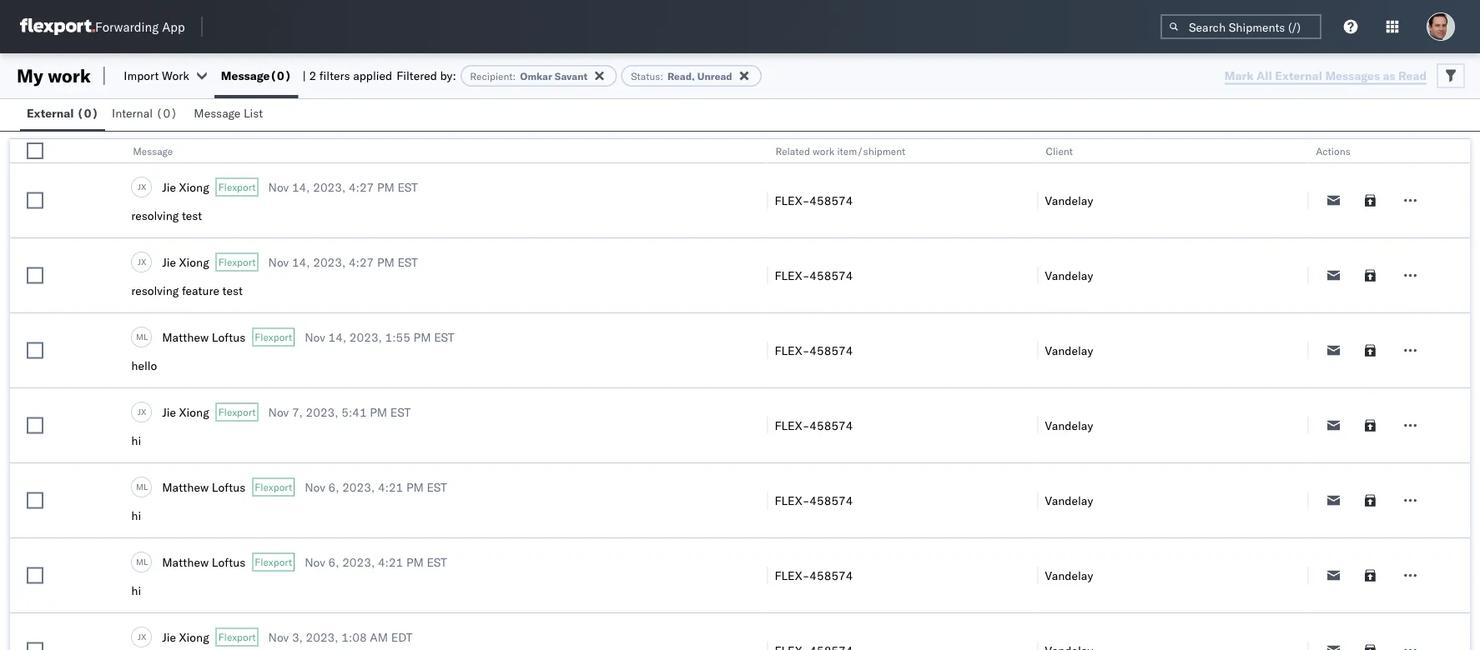 Task type: locate. For each thing, give the bounding box(es) containing it.
2 vertical spatial matthew
[[162, 555, 209, 570]]

(0) left |
[[270, 68, 292, 83]]

filters
[[319, 68, 350, 83]]

external (0) button
[[20, 98, 105, 131]]

3 m from the top
[[136, 557, 143, 568]]

0 vertical spatial 14,
[[292, 180, 310, 194]]

applied
[[353, 68, 392, 83]]

2 vertical spatial matthew loftus
[[162, 555, 246, 570]]

: left omkar
[[513, 70, 516, 82]]

6,
[[328, 480, 339, 495], [328, 555, 339, 570]]

1 vertical spatial hi
[[131, 509, 141, 524]]

4 458574 from the top
[[810, 419, 853, 433]]

3 x from the top
[[141, 407, 146, 418]]

2 vertical spatial hi
[[131, 584, 141, 599]]

l
[[143, 332, 148, 342], [143, 482, 148, 493], [143, 557, 148, 568]]

7,
[[292, 405, 303, 420]]

3 matthew loftus from the top
[[162, 555, 246, 570]]

message left list
[[194, 106, 241, 121]]

(0)
[[270, 68, 292, 83], [77, 106, 99, 121], [156, 106, 178, 121]]

nov 14, 2023, 4:27 pm est for resolving test
[[268, 180, 418, 194]]

0 vertical spatial 4:27
[[349, 180, 374, 194]]

1 vertical spatial 4:27
[[349, 255, 374, 270]]

6 vandelay from the top
[[1045, 569, 1094, 583]]

6 flex- from the top
[[775, 569, 810, 583]]

m
[[136, 332, 143, 342], [136, 482, 143, 493], [136, 557, 143, 568]]

1 vertical spatial matthew loftus
[[162, 480, 246, 495]]

2 vertical spatial loftus
[[212, 555, 246, 570]]

1 vertical spatial work
[[813, 145, 835, 157]]

3 loftus from the top
[[212, 555, 246, 570]]

: for status
[[660, 70, 664, 82]]

: left read,
[[660, 70, 664, 82]]

resize handle column header
[[71, 139, 91, 651], [747, 139, 767, 651], [1018, 139, 1038, 651], [1288, 139, 1308, 651], [1451, 139, 1471, 651]]

| 2 filters applied filtered by:
[[302, 68, 456, 83]]

0 vertical spatial hi
[[131, 434, 141, 449]]

1 vertical spatial 14,
[[292, 255, 310, 270]]

message inside button
[[194, 106, 241, 121]]

item/shipment
[[837, 145, 906, 157]]

None checkbox
[[27, 143, 43, 159], [27, 418, 43, 434], [27, 493, 43, 510], [27, 568, 43, 585], [27, 643, 43, 651], [27, 143, 43, 159], [27, 418, 43, 434], [27, 493, 43, 510], [27, 568, 43, 585], [27, 643, 43, 651]]

2 : from the left
[[660, 70, 664, 82]]

nov 6, 2023, 4:21 pm est
[[305, 480, 447, 495], [305, 555, 447, 570]]

0 vertical spatial nov 6, 2023, 4:21 pm est
[[305, 480, 447, 495]]

0 vertical spatial 6,
[[328, 480, 339, 495]]

1 horizontal spatial test
[[223, 284, 243, 298]]

0 vertical spatial work
[[48, 64, 91, 87]]

vandelay
[[1045, 193, 1094, 208], [1045, 268, 1094, 283], [1045, 343, 1094, 358], [1045, 419, 1094, 433], [1045, 494, 1094, 508], [1045, 569, 1094, 583]]

message for (0)
[[221, 68, 270, 83]]

matthew
[[162, 330, 209, 345], [162, 480, 209, 495], [162, 555, 209, 570]]

(0) for message (0)
[[270, 68, 292, 83]]

flexport up 7,
[[255, 331, 292, 344]]

0 horizontal spatial test
[[182, 209, 202, 223]]

0 vertical spatial m l
[[136, 332, 148, 342]]

0 vertical spatial resolving
[[131, 209, 179, 223]]

1 vertical spatial nov 6, 2023, 4:21 pm est
[[305, 555, 447, 570]]

internal
[[112, 106, 153, 121]]

feature
[[182, 284, 219, 298]]

1 vertical spatial 4:21
[[378, 555, 403, 570]]

1 vertical spatial resolving
[[131, 284, 179, 298]]

3 j x from the top
[[138, 407, 146, 418]]

message list
[[194, 106, 263, 121]]

message for list
[[194, 106, 241, 121]]

message list button
[[187, 98, 273, 131]]

hi
[[131, 434, 141, 449], [131, 509, 141, 524], [131, 584, 141, 599]]

flex- 458574
[[775, 193, 853, 208], [775, 268, 853, 283], [775, 343, 853, 358], [775, 419, 853, 433], [775, 494, 853, 508], [775, 569, 853, 583]]

message
[[221, 68, 270, 83], [194, 106, 241, 121], [133, 145, 173, 157]]

0 horizontal spatial :
[[513, 70, 516, 82]]

0 vertical spatial loftus
[[212, 330, 246, 345]]

3 resize handle column header from the left
[[1018, 139, 1038, 651]]

1 horizontal spatial (0)
[[156, 106, 178, 121]]

app
[[162, 19, 185, 35]]

work
[[48, 64, 91, 87], [813, 145, 835, 157]]

x
[[141, 182, 146, 192], [141, 257, 146, 267], [141, 407, 146, 418], [141, 632, 146, 643]]

1:08
[[342, 631, 367, 645]]

0 vertical spatial m
[[136, 332, 143, 342]]

nov
[[268, 180, 289, 194], [268, 255, 289, 270], [305, 330, 325, 345], [268, 405, 289, 420], [305, 480, 325, 495], [305, 555, 325, 570], [268, 631, 289, 645]]

0 vertical spatial test
[[182, 209, 202, 223]]

4:21
[[378, 480, 403, 495], [378, 555, 403, 570]]

None checkbox
[[27, 192, 43, 209], [27, 267, 43, 284], [27, 343, 43, 359], [27, 192, 43, 209], [27, 267, 43, 284], [27, 343, 43, 359]]

14,
[[292, 180, 310, 194], [292, 255, 310, 270], [328, 330, 347, 345]]

nov 14, 2023, 4:27 pm est for test
[[268, 255, 418, 270]]

6, down nov 7, 2023, 5:41 pm est
[[328, 480, 339, 495]]

by:
[[440, 68, 456, 83]]

1 vertical spatial nov 14, 2023, 4:27 pm est
[[268, 255, 418, 270]]

6, up nov 3, 2023, 1:08 am edt
[[328, 555, 339, 570]]

1 vertical spatial l
[[143, 482, 148, 493]]

message up list
[[221, 68, 270, 83]]

0 vertical spatial 4:21
[[378, 480, 403, 495]]

1 resolving from the top
[[131, 209, 179, 223]]

import
[[124, 68, 159, 83]]

1 nov 6, 2023, 4:21 pm est from the top
[[305, 480, 447, 495]]

1 nov 14, 2023, 4:27 pm est from the top
[[268, 180, 418, 194]]

1 4:27 from the top
[[349, 180, 374, 194]]

1 x from the top
[[141, 182, 146, 192]]

resolving
[[131, 209, 179, 223], [131, 284, 179, 298]]

2 xiong from the top
[[179, 255, 209, 270]]

test
[[182, 209, 202, 223], [223, 284, 243, 298]]

458574
[[810, 193, 853, 208], [810, 268, 853, 283], [810, 343, 853, 358], [810, 419, 853, 433], [810, 494, 853, 508], [810, 569, 853, 583]]

(0) right internal
[[156, 106, 178, 121]]

est
[[398, 180, 418, 194], [398, 255, 418, 270], [434, 330, 455, 345], [390, 405, 411, 420], [427, 480, 447, 495], [427, 555, 447, 570]]

1 vertical spatial test
[[223, 284, 243, 298]]

1 horizontal spatial work
[[813, 145, 835, 157]]

2 flex- from the top
[[775, 268, 810, 283]]

2 4:21 from the top
[[378, 555, 403, 570]]

1 m l from the top
[[136, 332, 148, 342]]

1 vertical spatial message
[[194, 106, 241, 121]]

my
[[17, 64, 43, 87]]

3 j from the top
[[138, 407, 141, 418]]

1 vertical spatial m l
[[136, 482, 148, 493]]

1:55
[[385, 330, 411, 345]]

flexport. image
[[20, 18, 95, 35]]

internal (0)
[[112, 106, 178, 121]]

message down internal (0) button
[[133, 145, 173, 157]]

nov 3, 2023, 1:08 am edt
[[268, 631, 413, 645]]

work right related
[[813, 145, 835, 157]]

2 vertical spatial l
[[143, 557, 148, 568]]

0 vertical spatial nov 14, 2023, 4:27 pm est
[[268, 180, 418, 194]]

0 horizontal spatial work
[[48, 64, 91, 87]]

1 xiong from the top
[[179, 180, 209, 194]]

flex-
[[775, 193, 810, 208], [775, 268, 810, 283], [775, 343, 810, 358], [775, 419, 810, 433], [775, 494, 810, 508], [775, 569, 810, 583]]

4:27 for test
[[349, 255, 374, 270]]

2 6, from the top
[[328, 555, 339, 570]]

4 j from the top
[[138, 632, 141, 643]]

3,
[[292, 631, 303, 645]]

related work item/shipment
[[776, 145, 906, 157]]

j x
[[138, 182, 146, 192], [138, 257, 146, 267], [138, 407, 146, 418], [138, 632, 146, 643]]

(0) right external
[[77, 106, 99, 121]]

1 matthew from the top
[[162, 330, 209, 345]]

m l
[[136, 332, 148, 342], [136, 482, 148, 493], [136, 557, 148, 568]]

status
[[631, 70, 660, 82]]

2 vertical spatial m l
[[136, 557, 148, 568]]

3 l from the top
[[143, 557, 148, 568]]

jie
[[162, 180, 176, 194], [162, 255, 176, 270], [162, 405, 176, 420], [162, 631, 176, 645]]

2 resolving from the top
[[131, 284, 179, 298]]

2
[[309, 68, 316, 83]]

loftus
[[212, 330, 246, 345], [212, 480, 246, 495], [212, 555, 246, 570]]

test right feature
[[223, 284, 243, 298]]

0 vertical spatial matthew loftus
[[162, 330, 246, 345]]

2 jie from the top
[[162, 255, 176, 270]]

1 vertical spatial loftus
[[212, 480, 246, 495]]

2 nov 14, 2023, 4:27 pm est from the top
[[268, 255, 418, 270]]

2 nov 6, 2023, 4:21 pm est from the top
[[305, 555, 447, 570]]

1 vertical spatial 6,
[[328, 555, 339, 570]]

4:27
[[349, 180, 374, 194], [349, 255, 374, 270]]

5 flex- from the top
[[775, 494, 810, 508]]

message (0)
[[221, 68, 292, 83]]

import work button
[[124, 68, 189, 83]]

xiong
[[179, 180, 209, 194], [179, 255, 209, 270], [179, 405, 209, 420], [179, 631, 209, 645]]

1 horizontal spatial :
[[660, 70, 664, 82]]

filtered
[[397, 68, 437, 83]]

3 matthew from the top
[[162, 555, 209, 570]]

nov 6, 2023, 4:21 pm est up am on the left of page
[[305, 555, 447, 570]]

2 l from the top
[[143, 482, 148, 493]]

resize handle column header for message
[[747, 139, 767, 651]]

5 458574 from the top
[[810, 494, 853, 508]]

flexport up feature
[[218, 256, 256, 269]]

resolving up resolving feature test
[[131, 209, 179, 223]]

1 : from the left
[[513, 70, 516, 82]]

resolving left feature
[[131, 284, 179, 298]]

matthew loftus
[[162, 330, 246, 345], [162, 480, 246, 495], [162, 555, 246, 570]]

test up resolving feature test
[[182, 209, 202, 223]]

jie xiong
[[162, 180, 209, 194], [162, 255, 209, 270], [162, 405, 209, 420], [162, 631, 209, 645]]

2 horizontal spatial (0)
[[270, 68, 292, 83]]

1 vertical spatial matthew
[[162, 480, 209, 495]]

2 resize handle column header from the left
[[747, 139, 767, 651]]

1 matthew loftus from the top
[[162, 330, 246, 345]]

0 vertical spatial matthew
[[162, 330, 209, 345]]

pm
[[377, 180, 395, 194], [377, 255, 395, 270], [414, 330, 431, 345], [370, 405, 387, 420], [406, 480, 424, 495], [406, 555, 424, 570]]

2023,
[[313, 180, 346, 194], [313, 255, 346, 270], [350, 330, 382, 345], [306, 405, 339, 420], [342, 480, 375, 495], [342, 555, 375, 570], [306, 631, 339, 645]]

1 resize handle column header from the left
[[71, 139, 91, 651]]

flexport left 3,
[[218, 632, 256, 644]]

4 vandelay from the top
[[1045, 419, 1094, 433]]

flexport
[[218, 181, 256, 194], [218, 256, 256, 269], [255, 331, 292, 344], [218, 406, 256, 419], [255, 482, 292, 494], [255, 557, 292, 569], [218, 632, 256, 644]]

status : read, unread
[[631, 70, 732, 82]]

j
[[138, 182, 141, 192], [138, 257, 141, 267], [138, 407, 141, 418], [138, 632, 141, 643]]

nov 6, 2023, 4:21 pm est down 5:41
[[305, 480, 447, 495]]

4 resize handle column header from the left
[[1288, 139, 1308, 651]]

2 4:27 from the top
[[349, 255, 374, 270]]

1 vertical spatial m
[[136, 482, 143, 493]]

2 matthew from the top
[[162, 480, 209, 495]]

3 jie from the top
[[162, 405, 176, 420]]

:
[[513, 70, 516, 82], [660, 70, 664, 82]]

savant
[[555, 70, 588, 82]]

6 458574 from the top
[[810, 569, 853, 583]]

unread
[[697, 70, 732, 82]]

recipient : omkar savant
[[470, 70, 588, 82]]

1 vandelay from the top
[[1045, 193, 1094, 208]]

14, for test
[[292, 255, 310, 270]]

3 flex- 458574 from the top
[[775, 343, 853, 358]]

0 vertical spatial l
[[143, 332, 148, 342]]

resize handle column header for actions
[[1451, 139, 1471, 651]]

5 resize handle column header from the left
[[1451, 139, 1471, 651]]

resize handle column header for client
[[1288, 139, 1308, 651]]

2 vertical spatial m
[[136, 557, 143, 568]]

4 jie from the top
[[162, 631, 176, 645]]

nov 14, 2023, 4:27 pm est
[[268, 180, 418, 194], [268, 255, 418, 270]]

forwarding app link
[[20, 18, 185, 35]]

0 vertical spatial message
[[221, 68, 270, 83]]

work up external (0)
[[48, 64, 91, 87]]

0 horizontal spatial (0)
[[77, 106, 99, 121]]



Task type: vqa. For each thing, say whether or not it's contained in the screenshot.


Task type: describe. For each thing, give the bounding box(es) containing it.
4 flex- 458574 from the top
[[775, 419, 853, 433]]

(0) for internal (0)
[[156, 106, 178, 121]]

3 m l from the top
[[136, 557, 148, 568]]

omkar
[[520, 70, 552, 82]]

am
[[370, 631, 388, 645]]

work for related
[[813, 145, 835, 157]]

external (0)
[[27, 106, 99, 121]]

edt
[[391, 631, 413, 645]]

3 vandelay from the top
[[1045, 343, 1094, 358]]

5:41
[[342, 405, 367, 420]]

5 vandelay from the top
[[1045, 494, 1094, 508]]

2 loftus from the top
[[212, 480, 246, 495]]

: for recipient
[[513, 70, 516, 82]]

3 458574 from the top
[[810, 343, 853, 358]]

1 loftus from the top
[[212, 330, 246, 345]]

2 jie xiong from the top
[[162, 255, 209, 270]]

forwarding
[[95, 19, 159, 35]]

nov 14, 2023, 1:55 pm est
[[305, 330, 455, 345]]

(0) for external (0)
[[77, 106, 99, 121]]

4 x from the top
[[141, 632, 146, 643]]

4:27 for resolving test
[[349, 180, 374, 194]]

14, for resolving test
[[292, 180, 310, 194]]

client
[[1046, 145, 1073, 157]]

my work
[[17, 64, 91, 87]]

recipient
[[470, 70, 513, 82]]

5 flex- 458574 from the top
[[775, 494, 853, 508]]

resolving for resolving test
[[131, 209, 179, 223]]

resolving test
[[131, 209, 202, 223]]

1 458574 from the top
[[810, 193, 853, 208]]

1 hi from the top
[[131, 434, 141, 449]]

1 j x from the top
[[138, 182, 146, 192]]

3 flex- from the top
[[775, 343, 810, 358]]

1 6, from the top
[[328, 480, 339, 495]]

3 xiong from the top
[[179, 405, 209, 420]]

2 hi from the top
[[131, 509, 141, 524]]

4 xiong from the top
[[179, 631, 209, 645]]

1 4:21 from the top
[[378, 480, 403, 495]]

4 jie xiong from the top
[[162, 631, 209, 645]]

related
[[776, 145, 810, 157]]

2 vertical spatial message
[[133, 145, 173, 157]]

1 l from the top
[[143, 332, 148, 342]]

1 m from the top
[[136, 332, 143, 342]]

read,
[[668, 70, 695, 82]]

1 flex- from the top
[[775, 193, 810, 208]]

3 jie xiong from the top
[[162, 405, 209, 420]]

work
[[162, 68, 189, 83]]

work for my
[[48, 64, 91, 87]]

hello
[[131, 359, 157, 373]]

2 flex- 458574 from the top
[[775, 268, 853, 283]]

import work
[[124, 68, 189, 83]]

resolving feature test
[[131, 284, 243, 298]]

2 458574 from the top
[[810, 268, 853, 283]]

2 m l from the top
[[136, 482, 148, 493]]

2 j x from the top
[[138, 257, 146, 267]]

2 vertical spatial 14,
[[328, 330, 347, 345]]

forwarding app
[[95, 19, 185, 35]]

flexport down 'message list' button
[[218, 181, 256, 194]]

1 flex- 458574 from the top
[[775, 193, 853, 208]]

4 flex- from the top
[[775, 419, 810, 433]]

internal (0) button
[[105, 98, 187, 131]]

|
[[302, 68, 306, 83]]

flexport down 7,
[[255, 482, 292, 494]]

flexport left 7,
[[218, 406, 256, 419]]

2 matthew loftus from the top
[[162, 480, 246, 495]]

list
[[244, 106, 263, 121]]

3 hi from the top
[[131, 584, 141, 599]]

actions
[[1317, 145, 1351, 157]]

1 jie xiong from the top
[[162, 180, 209, 194]]

1 jie from the top
[[162, 180, 176, 194]]

flexport up 3,
[[255, 557, 292, 569]]

4 j x from the top
[[138, 632, 146, 643]]

resize handle column header for related work item/shipment
[[1018, 139, 1038, 651]]

2 vandelay from the top
[[1045, 268, 1094, 283]]

2 m from the top
[[136, 482, 143, 493]]

Search Shipments (/) text field
[[1161, 14, 1322, 39]]

resolving for resolving feature test
[[131, 284, 179, 298]]

6 flex- 458574 from the top
[[775, 569, 853, 583]]

2 j from the top
[[138, 257, 141, 267]]

1 j from the top
[[138, 182, 141, 192]]

nov 7, 2023, 5:41 pm est
[[268, 405, 411, 420]]

2 x from the top
[[141, 257, 146, 267]]

external
[[27, 106, 74, 121]]



